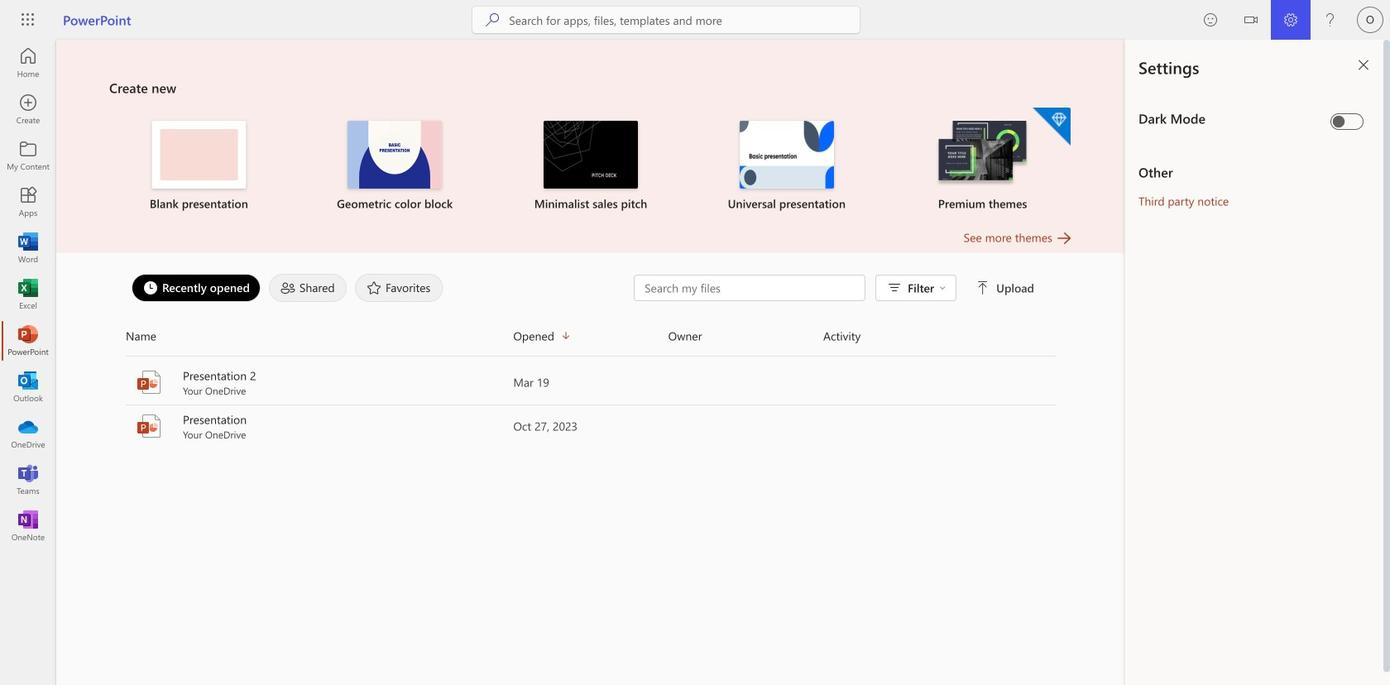 Task type: describe. For each thing, give the bounding box(es) containing it.
home image
[[20, 55, 36, 71]]

other element
[[1139, 163, 1370, 181]]

displaying 2 out of 11 files. status
[[634, 275, 1038, 301]]

universal presentation image
[[740, 121, 834, 189]]

3 tab from the left
[[351, 274, 447, 302]]

excel image
[[20, 286, 36, 303]]

powerpoint image
[[136, 369, 162, 396]]

onedrive image
[[20, 425, 36, 442]]

outlook image
[[20, 379, 36, 396]]

premium themes image
[[936, 121, 1030, 187]]

dark mode element
[[1139, 109, 1324, 127]]

teams image
[[20, 472, 36, 488]]

word image
[[20, 240, 36, 257]]

activity, column 4 of 4 column header
[[823, 323, 1056, 349]]

0 horizontal spatial powerpoint image
[[20, 333, 36, 349]]

my content image
[[20, 147, 36, 164]]

premium themes element
[[895, 108, 1071, 212]]

universal presentation element
[[699, 121, 875, 212]]

apps image
[[20, 194, 36, 210]]

recently opened element
[[132, 274, 261, 302]]

geometric color block image
[[348, 121, 442, 189]]

minimalist sales pitch image
[[544, 121, 638, 189]]

Search box. Suggestions appear as you type. search field
[[509, 7, 860, 33]]

minimalist sales pitch element
[[503, 121, 679, 212]]



Task type: vqa. For each thing, say whether or not it's contained in the screenshot.
Empty state icon
no



Task type: locate. For each thing, give the bounding box(es) containing it.
name presentation cell
[[126, 411, 513, 441]]

powerpoint image
[[20, 333, 36, 349], [136, 413, 162, 439]]

2 tab from the left
[[265, 274, 351, 302]]

region
[[1076, 40, 1390, 685], [1126, 40, 1390, 685]]

onenote image
[[20, 518, 36, 535]]

navigation
[[0, 40, 56, 550]]

row
[[126, 323, 1056, 357]]

tab list
[[127, 270, 634, 306]]

1 tab from the left
[[127, 274, 265, 302]]

main content
[[56, 40, 1126, 449]]

create image
[[20, 101, 36, 118]]

blank presentation element
[[111, 121, 287, 212]]

0 vertical spatial powerpoint image
[[20, 333, 36, 349]]

shared element
[[269, 274, 347, 302]]

Search my files text field
[[643, 280, 857, 296]]

1 horizontal spatial powerpoint image
[[136, 413, 162, 439]]

application
[[0, 40, 1126, 685]]

banner
[[0, 0, 1390, 43]]

powerpoint image down excel image
[[20, 333, 36, 349]]

favorites element
[[355, 274, 443, 302]]

2 region from the left
[[1126, 40, 1390, 685]]

premium templates diamond image
[[1033, 108, 1071, 146]]

None search field
[[473, 7, 860, 33]]

powerpoint image inside name presentation cell
[[136, 413, 162, 439]]

1 vertical spatial powerpoint image
[[136, 413, 162, 439]]

tab
[[127, 274, 265, 302], [265, 274, 351, 302], [351, 274, 447, 302]]

geometric color block element
[[307, 121, 483, 212]]

list
[[109, 106, 1073, 228]]

1 region from the left
[[1076, 40, 1390, 685]]

name presentation 2 cell
[[126, 367, 513, 397]]

powerpoint image down powerpoint image at the left of the page
[[136, 413, 162, 439]]



